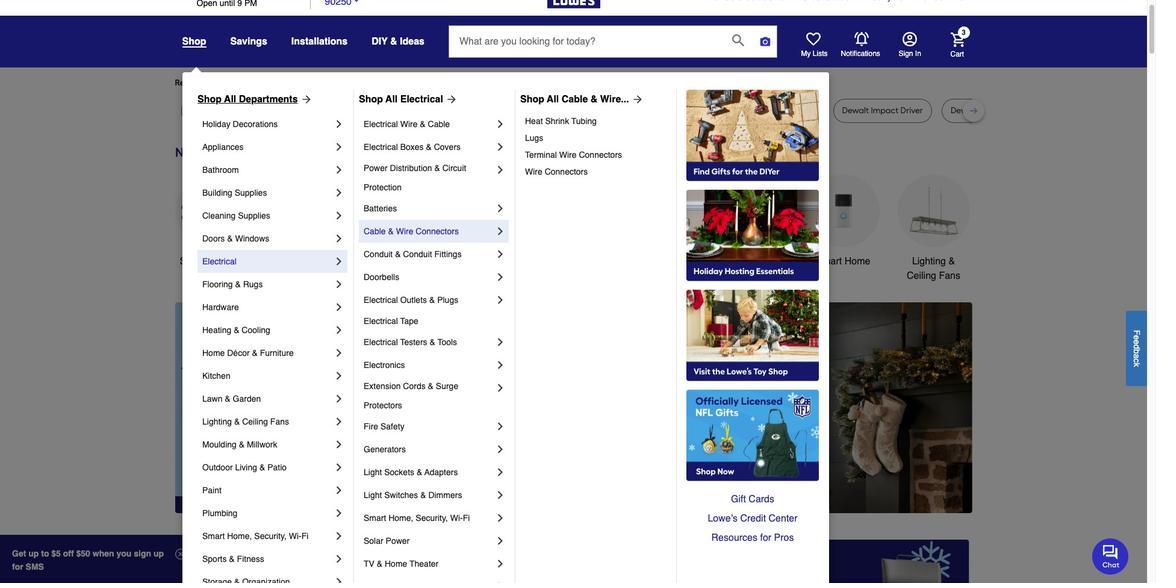 Task type: describe. For each thing, give the bounding box(es) containing it.
chevron right image for extension cords & surge protectors
[[495, 382, 507, 394]]

light for light sockets & adapters
[[364, 467, 382, 477]]

2 vertical spatial connectors
[[416, 227, 459, 236]]

3 impact from the left
[[871, 105, 899, 116]]

1 vertical spatial connectors
[[545, 167, 588, 177]]

dewalt for dewalt drill bit
[[317, 105, 344, 116]]

chevron right image for conduit & conduit fittings
[[495, 248, 507, 260]]

fire safety link
[[364, 415, 495, 438]]

lowe's
[[708, 513, 738, 524]]

notifications
[[841, 49, 881, 58]]

0 vertical spatial connectors
[[579, 150, 622, 160]]

holiday decorations link
[[202, 113, 333, 136]]

home inside home décor & furniture link
[[202, 348, 225, 358]]

shop all electrical link
[[359, 92, 458, 107]]

0 horizontal spatial ceiling
[[242, 417, 268, 427]]

chevron right image for doors & windows link
[[333, 233, 345, 245]]

electronics link
[[364, 354, 495, 377]]

& inside outdoor tools & equipment
[[691, 256, 697, 267]]

bit for impact driver bit
[[534, 105, 544, 116]]

windows
[[235, 234, 269, 243]]

extension cords & surge protectors
[[364, 381, 461, 410]]

christmas decorations
[[457, 256, 508, 281]]

wire down dewalt bit set
[[400, 119, 418, 129]]

pros
[[774, 533, 794, 543]]

equipment
[[640, 270, 686, 281]]

electrical boxes & covers
[[364, 142, 461, 152]]

doors & windows
[[202, 234, 269, 243]]

shrink
[[545, 116, 569, 126]]

switches
[[385, 490, 418, 500]]

extension
[[364, 381, 401, 391]]

wire...
[[600, 94, 629, 105]]

supplies for cleaning supplies
[[238, 211, 270, 220]]

chevron right image for "fire safety" link
[[495, 421, 507, 433]]

chevron right image for lawn & garden
[[333, 393, 345, 405]]

chevron right image for electrical testers & tools
[[495, 336, 507, 348]]

to
[[41, 549, 49, 558]]

lawn & garden link
[[202, 387, 333, 410]]

savings button
[[230, 31, 267, 52]]

generators
[[364, 445, 406, 454]]

smart home link
[[808, 175, 880, 269]]

dewalt tool
[[245, 105, 289, 116]]

electrical outlets & plugs link
[[364, 289, 495, 311]]

1 vertical spatial lighting & ceiling fans link
[[202, 410, 333, 433]]

a
[[1133, 354, 1142, 358]]

3
[[962, 29, 966, 37]]

1 horizontal spatial lighting & ceiling fans
[[907, 256, 961, 281]]

& inside extension cords & surge protectors
[[428, 381, 434, 391]]

safety
[[381, 422, 405, 431]]

wire down terminal
[[525, 167, 543, 177]]

visit the lowe's toy shop. image
[[687, 290, 819, 381]]

security, for the leftmost smart home, security, wi-fi link
[[254, 531, 287, 541]]

arrow right image for shop all electrical
[[443, 93, 458, 105]]

0 horizontal spatial smart home, security, wi-fi link
[[202, 525, 333, 548]]

tv & home theater
[[364, 559, 439, 569]]

lugs
[[525, 133, 544, 143]]

light switches & dimmers link
[[364, 484, 495, 507]]

installations button
[[291, 31, 348, 52]]

0 horizontal spatial tools
[[381, 256, 403, 267]]

officially licensed n f l gifts. shop now. image
[[687, 390, 819, 481]]

searches
[[235, 78, 270, 88]]

chevron right image for electrical outlets & plugs link
[[495, 294, 507, 306]]

light sockets & adapters link
[[364, 461, 495, 484]]

outdoor for outdoor living & patio
[[202, 463, 233, 472]]

sockets
[[385, 467, 415, 477]]

dewalt for dewalt drill
[[692, 105, 719, 116]]

building supplies
[[202, 188, 267, 198]]

home inside 'tv & home theater' link
[[385, 559, 407, 569]]

& inside button
[[390, 36, 397, 47]]

chevron right image for holiday decorations link
[[333, 118, 345, 130]]

christmas
[[461, 256, 504, 267]]

security, for rightmost smart home, security, wi-fi link
[[416, 513, 448, 523]]

cooling
[[242, 325, 270, 335]]

for left "pros"
[[761, 533, 772, 543]]

scroll to item #4 element
[[706, 490, 737, 497]]

impact driver
[[763, 105, 815, 116]]

solar power link
[[364, 530, 495, 552]]

you for recommended searches for you
[[285, 78, 299, 88]]

1 up from the left
[[28, 549, 39, 558]]

search image
[[733, 34, 745, 46]]

center
[[769, 513, 798, 524]]

tubing
[[572, 116, 597, 126]]

home, for rightmost smart home, security, wi-fi link
[[389, 513, 414, 523]]

chevron right image for doorbells
[[495, 271, 507, 283]]

75 percent off all artificial christmas trees, holiday lights and more. image
[[389, 302, 973, 513]]

cleaning supplies link
[[202, 204, 333, 227]]

dewalt for dewalt tool
[[245, 105, 271, 116]]

2 up from the left
[[154, 549, 164, 558]]

1 horizontal spatial tools
[[438, 337, 457, 347]]

chevron right image for heating & cooling
[[333, 324, 345, 336]]

for inside get up to $5 off $50 when you sign up for sms
[[12, 562, 23, 572]]

2 horizontal spatial smart
[[817, 256, 842, 267]]

arrow right image inside shop all departments link
[[298, 93, 312, 105]]

chevron right image for flooring & rugs link
[[333, 278, 345, 290]]

flooring
[[202, 280, 233, 289]]

c
[[1133, 358, 1142, 363]]

credit
[[741, 513, 766, 524]]

off
[[63, 549, 74, 558]]

electrical testers & tools link
[[364, 331, 495, 354]]

driver for impact driver
[[792, 105, 815, 116]]

& inside "power distribution & circuit protection"
[[435, 163, 440, 173]]

chevron right image for home décor & furniture link
[[333, 347, 345, 359]]

wi- for rightmost smart home, security, wi-fi link
[[450, 513, 463, 523]]

camera image
[[760, 36, 772, 48]]

outdoor tools & equipment link
[[627, 175, 699, 283]]

chevron right image for "plumbing" link
[[333, 507, 345, 519]]

shop all departments
[[198, 94, 298, 105]]

heating
[[202, 325, 231, 335]]

terminal wire connectors
[[525, 150, 622, 160]]

home inside smart home link
[[845, 256, 871, 267]]

tool
[[273, 105, 289, 116]]

chevron right image for generators
[[495, 443, 507, 455]]

shop all electrical
[[359, 94, 443, 105]]

tv
[[364, 559, 375, 569]]

lugs link
[[525, 130, 668, 146]]

kitchen link
[[202, 364, 333, 387]]

0 horizontal spatial lighting & ceiling fans
[[202, 417, 289, 427]]

tools inside outdoor tools & equipment
[[666, 256, 688, 267]]

k
[[1133, 363, 1142, 367]]

get
[[12, 549, 26, 558]]

sign
[[134, 549, 151, 558]]

1 vertical spatial arrow right image
[[950, 408, 962, 420]]

rugs
[[243, 280, 263, 289]]

fitness
[[237, 554, 264, 564]]

sign
[[899, 49, 914, 58]]

1 conduit from the left
[[364, 249, 393, 259]]

set for drill bit set
[[600, 105, 612, 116]]

diy & ideas
[[372, 36, 425, 47]]

cart
[[951, 50, 965, 58]]

wire connectors
[[525, 167, 588, 177]]

hardware link
[[202, 296, 333, 319]]

surge
[[436, 381, 459, 391]]

protection
[[364, 183, 402, 192]]

extension cords & surge protectors link
[[364, 377, 495, 415]]

plumbing
[[202, 508, 238, 518]]

building
[[202, 188, 232, 198]]

all for departments
[[224, 94, 236, 105]]

scroll to item #5 image
[[737, 491, 766, 496]]

deals
[[218, 256, 243, 267]]

1 vertical spatial cable
[[428, 119, 450, 129]]

heating & cooling link
[[202, 319, 333, 342]]

1 vertical spatial fans
[[270, 417, 289, 427]]

lowe's credit center
[[708, 513, 798, 524]]

shop all departments link
[[198, 92, 312, 107]]

outdoor living & patio
[[202, 463, 287, 472]]

chevron right image for solar power link
[[495, 535, 507, 547]]

testers
[[400, 337, 427, 347]]

wire up the 'conduit & conduit fittings'
[[396, 227, 414, 236]]

outlets
[[400, 295, 427, 305]]

cleaning supplies
[[202, 211, 270, 220]]

electrical link
[[202, 250, 333, 273]]

arrow right image for shop all cable & wire...
[[629, 93, 644, 105]]

dewalt impact driver
[[843, 105, 923, 116]]



Task type: locate. For each thing, give the bounding box(es) containing it.
wire up "wire connectors"
[[560, 150, 577, 160]]

2 horizontal spatial shop
[[521, 94, 545, 105]]

chevron right image for electronics
[[495, 359, 507, 371]]

gift cards link
[[687, 490, 819, 509]]

1 e from the top
[[1133, 335, 1142, 340]]

None search field
[[449, 25, 778, 69]]

2 drill from the left
[[572, 105, 586, 116]]

sports
[[202, 554, 227, 564]]

impact for impact driver
[[763, 105, 790, 116]]

0 horizontal spatial smart
[[202, 531, 225, 541]]

0 vertical spatial shop
[[182, 36, 206, 47]]

drill for dewalt drill bit set
[[980, 105, 994, 116]]

2 arrow right image from the left
[[629, 93, 644, 105]]

0 vertical spatial decorations
[[233, 119, 278, 129]]

1 set from the left
[[440, 105, 452, 116]]

drill bit set
[[572, 105, 612, 116]]

1 arrow right image from the left
[[443, 93, 458, 105]]

arrow right image
[[298, 93, 312, 105], [950, 408, 962, 420]]

connectors down terminal wire connectors
[[545, 167, 588, 177]]

2 dewalt from the left
[[245, 105, 271, 116]]

shop for shop all cable & wire...
[[521, 94, 545, 105]]

0 horizontal spatial decorations
[[233, 119, 278, 129]]

4 drill from the left
[[980, 105, 994, 116]]

more suggestions for you link
[[308, 77, 415, 89]]

chevron down image
[[352, 0, 361, 5]]

0 horizontal spatial fans
[[270, 417, 289, 427]]

my lists link
[[802, 32, 828, 58]]

ideas
[[400, 36, 425, 47]]

tools
[[381, 256, 403, 267], [666, 256, 688, 267], [438, 337, 457, 347]]

1 horizontal spatial home
[[385, 559, 407, 569]]

light switches & dimmers
[[364, 490, 462, 500]]

christmas decorations link
[[446, 175, 518, 283]]

sports & fitness
[[202, 554, 264, 564]]

2 light from the top
[[364, 490, 382, 500]]

4 dewalt from the left
[[399, 105, 426, 116]]

recommended searches for you heading
[[175, 77, 973, 89]]

up left to
[[28, 549, 39, 558]]

scroll to item #2 image
[[648, 491, 677, 496]]

smart home, security, wi-fi down light switches & dimmers
[[364, 513, 470, 523]]

lowe's home improvement notification center image
[[855, 32, 869, 46]]

decorations for christmas
[[457, 270, 508, 281]]

shop for shop all departments
[[198, 94, 222, 105]]

shop for shop all electrical
[[359, 94, 383, 105]]

conduit & conduit fittings
[[364, 249, 462, 259]]

sign in
[[899, 49, 922, 58]]

1 horizontal spatial smart home, security, wi-fi
[[364, 513, 470, 523]]

lowe's home improvement lists image
[[806, 32, 821, 46]]

4 bit from the left
[[588, 105, 598, 116]]

bit
[[362, 105, 372, 116], [428, 105, 438, 116], [534, 105, 544, 116], [588, 105, 598, 116], [996, 105, 1006, 116]]

1 horizontal spatial arrow right image
[[629, 93, 644, 105]]

lists
[[813, 49, 828, 58]]

0 horizontal spatial home
[[202, 348, 225, 358]]

departments
[[239, 94, 298, 105]]

outdoor inside outdoor tools & equipment
[[629, 256, 663, 267]]

decorations down dewalt tool
[[233, 119, 278, 129]]

outdoor up "equipment"
[[629, 256, 663, 267]]

light left "switches"
[[364, 490, 382, 500]]

outdoor for outdoor tools & equipment
[[629, 256, 663, 267]]

1 vertical spatial home,
[[227, 531, 252, 541]]

1 horizontal spatial up
[[154, 549, 164, 558]]

0 horizontal spatial conduit
[[364, 249, 393, 259]]

0 horizontal spatial you
[[285, 78, 299, 88]]

fi up sports & fitness link
[[302, 531, 309, 541]]

terminal wire connectors link
[[525, 146, 668, 163]]

distribution
[[390, 163, 432, 173]]

fi down light switches & dimmers link at the bottom of the page
[[463, 513, 470, 523]]

0 horizontal spatial arrow right image
[[298, 93, 312, 105]]

0 vertical spatial supplies
[[235, 188, 267, 198]]

arrow right image
[[443, 93, 458, 105], [629, 93, 644, 105]]

fi for the leftmost smart home, security, wi-fi link
[[302, 531, 309, 541]]

for down get
[[12, 562, 23, 572]]

1 horizontal spatial ceiling
[[907, 270, 937, 281]]

chevron right image for 'electrical' link at top
[[333, 255, 345, 267]]

electrical for electrical tape
[[364, 316, 398, 326]]

0 horizontal spatial lighting
[[202, 417, 232, 427]]

get up to 2 free select tools or batteries when you buy 1 with select purchases. image
[[177, 540, 429, 583]]

sms
[[26, 562, 44, 572]]

shop these last-minute gifts. $99 or less. quantities are limited and won't last. image
[[175, 302, 370, 513]]

tv & home theater link
[[364, 552, 495, 575]]

2 horizontal spatial cable
[[562, 94, 588, 105]]

smart home
[[817, 256, 871, 267]]

all down recommended searches for you
[[224, 94, 236, 105]]

my
[[802, 49, 811, 58]]

electrical left boxes at the left of the page
[[364, 142, 398, 152]]

arrow right image up electrical wire & cable link
[[443, 93, 458, 105]]

electrical for electrical boxes & covers
[[364, 142, 398, 152]]

chevron right image for cable & wire connectors
[[495, 225, 507, 237]]

chevron right image for building supplies link
[[333, 187, 345, 199]]

cable down the batteries
[[364, 227, 386, 236]]

smart home, security, wi-fi up the fitness
[[202, 531, 309, 541]]

f e e d b a c k
[[1133, 330, 1142, 367]]

0 horizontal spatial driver
[[510, 105, 532, 116]]

chevron right image for sports & fitness
[[333, 553, 345, 565]]

chevron right image for tv & home theater
[[495, 558, 507, 570]]

up to 35 percent off select small appliances. image
[[448, 540, 700, 583]]

home, up the 'sports & fitness'
[[227, 531, 252, 541]]

smart home, security, wi-fi link down light switches & dimmers
[[364, 507, 495, 530]]

ceiling
[[907, 270, 937, 281], [242, 417, 268, 427]]

0 horizontal spatial smart home, security, wi-fi
[[202, 531, 309, 541]]

0 vertical spatial power
[[364, 163, 388, 173]]

1 horizontal spatial set
[[600, 105, 612, 116]]

3 driver from the left
[[901, 105, 923, 116]]

1 horizontal spatial smart home, security, wi-fi link
[[364, 507, 495, 530]]

1 horizontal spatial bathroom
[[732, 256, 774, 267]]

more suggestions for you
[[308, 78, 406, 88]]

1 impact from the left
[[480, 105, 508, 116]]

e
[[1133, 335, 1142, 340], [1133, 340, 1142, 344]]

dewalt drill bit set
[[951, 105, 1021, 116]]

1 horizontal spatial arrow right image
[[950, 408, 962, 420]]

chevron right image for electrical boxes & covers
[[495, 141, 507, 153]]

2 horizontal spatial tools
[[666, 256, 688, 267]]

connectors
[[579, 150, 622, 160], [545, 167, 588, 177], [416, 227, 459, 236]]

1 horizontal spatial security,
[[416, 513, 448, 523]]

electrical up dewalt bit set
[[400, 94, 443, 105]]

0 horizontal spatial arrow right image
[[443, 93, 458, 105]]

f e e d b a c k button
[[1127, 311, 1148, 386]]

2 horizontal spatial home
[[845, 256, 871, 267]]

lighting & ceiling fans link
[[898, 175, 970, 283], [202, 410, 333, 433]]

1 horizontal spatial you
[[392, 78, 406, 88]]

electrical for electrical wire & cable
[[364, 119, 398, 129]]

1 bit from the left
[[362, 105, 372, 116]]

supplies up windows
[[238, 211, 270, 220]]

2 driver from the left
[[792, 105, 815, 116]]

kitchen
[[202, 371, 231, 381]]

1 vertical spatial home
[[202, 348, 225, 358]]

1 horizontal spatial shop
[[359, 94, 383, 105]]

0 vertical spatial home
[[845, 256, 871, 267]]

you for more suggestions for you
[[392, 78, 406, 88]]

0 vertical spatial smart
[[817, 256, 842, 267]]

diy & ideas button
[[372, 31, 425, 52]]

decorations inside holiday decorations link
[[233, 119, 278, 129]]

1 vertical spatial bathroom
[[732, 256, 774, 267]]

tools up doorbells
[[381, 256, 403, 267]]

3 drill from the left
[[721, 105, 735, 116]]

2 set from the left
[[600, 105, 612, 116]]

hardware
[[202, 302, 239, 312]]

patio
[[268, 463, 287, 472]]

2 vertical spatial home
[[385, 559, 407, 569]]

0 vertical spatial light
[[364, 467, 382, 477]]

for up departments
[[272, 78, 283, 88]]

connectors down batteries link
[[416, 227, 459, 236]]

1 vertical spatial lighting
[[202, 417, 232, 427]]

chevron right image for moulding & millwork
[[333, 439, 345, 451]]

security, down "plumbing" link
[[254, 531, 287, 541]]

recommended
[[175, 78, 233, 88]]

d
[[1133, 344, 1142, 349]]

home, down "switches"
[[389, 513, 414, 523]]

ceiling inside lighting & ceiling fans
[[907, 270, 937, 281]]

2 impact from the left
[[763, 105, 790, 116]]

lowe's home improvement logo image
[[547, 0, 600, 23]]

all for cable
[[547, 94, 559, 105]]

installations
[[291, 36, 348, 47]]

0 vertical spatial fans
[[939, 270, 961, 281]]

outdoor living & patio link
[[202, 456, 333, 479]]

1 vertical spatial fi
[[302, 531, 309, 541]]

1 vertical spatial decorations
[[457, 270, 508, 281]]

arrow right image inside shop all electrical link
[[443, 93, 458, 105]]

find gifts for the diyer. image
[[687, 90, 819, 181]]

conduit up doorbells
[[364, 249, 393, 259]]

wi- down dimmers
[[450, 513, 463, 523]]

up to 30 percent off select grills and accessories. image
[[719, 540, 970, 583]]

shop left deals
[[180, 256, 202, 267]]

you up shop all electrical at the left top of page
[[392, 78, 406, 88]]

electrical boxes & covers link
[[364, 136, 495, 158]]

0 vertical spatial arrow right image
[[298, 93, 312, 105]]

tools up "equipment"
[[666, 256, 688, 267]]

doorbells
[[364, 272, 400, 282]]

Search Query text field
[[449, 26, 723, 57]]

all inside "link"
[[547, 94, 559, 105]]

smart home, security, wi-fi
[[364, 513, 470, 523], [202, 531, 309, 541]]

0 horizontal spatial lighting & ceiling fans link
[[202, 410, 333, 433]]

smart for the leftmost smart home, security, wi-fi link
[[202, 531, 225, 541]]

drill for dewalt drill
[[721, 105, 735, 116]]

fi for rightmost smart home, security, wi-fi link
[[463, 513, 470, 523]]

holiday decorations
[[202, 119, 278, 129]]

in
[[916, 49, 922, 58]]

wi- down "plumbing" link
[[289, 531, 302, 541]]

1 horizontal spatial outdoor
[[629, 256, 663, 267]]

electrical for electrical outlets & plugs
[[364, 295, 398, 305]]

boxes
[[400, 142, 424, 152]]

lowe's home improvement cart image
[[951, 32, 965, 47]]

5 dewalt from the left
[[692, 105, 719, 116]]

chevron right image for outdoor living & patio
[[333, 461, 345, 474]]

chevron right image for cleaning supplies
[[333, 210, 345, 222]]

0 horizontal spatial up
[[28, 549, 39, 558]]

electrical up flooring
[[202, 257, 237, 266]]

electrical up electronics
[[364, 337, 398, 347]]

security, down light switches & dimmers link at the bottom of the page
[[416, 513, 448, 523]]

electrical down doorbells
[[364, 295, 398, 305]]

1 horizontal spatial decorations
[[457, 270, 508, 281]]

suggestions
[[330, 78, 377, 88]]

electrical
[[400, 94, 443, 105], [364, 119, 398, 129], [364, 142, 398, 152], [202, 257, 237, 266], [364, 295, 398, 305], [364, 316, 398, 326], [364, 337, 398, 347]]

all left deals
[[205, 256, 215, 267]]

dewalt for dewalt bit set
[[399, 105, 426, 116]]

1 horizontal spatial fi
[[463, 513, 470, 523]]

1 horizontal spatial driver
[[792, 105, 815, 116]]

decorations down christmas
[[457, 270, 508, 281]]

chat invite button image
[[1093, 538, 1130, 574]]

6 dewalt from the left
[[843, 105, 869, 116]]

3 dewalt from the left
[[317, 105, 344, 116]]

smart for rightmost smart home, security, wi-fi link
[[364, 513, 386, 523]]

1 vertical spatial smart
[[364, 513, 386, 523]]

all up shrink
[[547, 94, 559, 105]]

1 horizontal spatial home,
[[389, 513, 414, 523]]

1 horizontal spatial lighting
[[913, 256, 946, 267]]

1 vertical spatial power
[[386, 536, 410, 546]]

0 vertical spatial home,
[[389, 513, 414, 523]]

shop down the more suggestions for you link
[[359, 94, 383, 105]]

cable down dewalt bit set
[[428, 119, 450, 129]]

solar power
[[364, 536, 410, 546]]

1 vertical spatial lighting & ceiling fans
[[202, 417, 289, 427]]

0 horizontal spatial outdoor
[[202, 463, 233, 472]]

resources for pros
[[712, 533, 794, 543]]

2 conduit from the left
[[403, 249, 432, 259]]

1 horizontal spatial smart
[[364, 513, 386, 523]]

decorations for holiday
[[233, 119, 278, 129]]

0 vertical spatial lighting & ceiling fans
[[907, 256, 961, 281]]

1 vertical spatial security,
[[254, 531, 287, 541]]

power up tv & home theater
[[386, 536, 410, 546]]

home décor & furniture
[[202, 348, 294, 358]]

you left more in the top of the page
[[285, 78, 299, 88]]

0 vertical spatial outdoor
[[629, 256, 663, 267]]

1 horizontal spatial wi-
[[450, 513, 463, 523]]

conduit down cable & wire connectors
[[403, 249, 432, 259]]

you inside the more suggestions for you link
[[392, 78, 406, 88]]

recommended searches for you
[[175, 78, 299, 88]]

2 vertical spatial cable
[[364, 227, 386, 236]]

1 vertical spatial shop
[[180, 256, 202, 267]]

bathroom link
[[202, 158, 333, 181], [717, 175, 790, 269]]

smart home, security, wi-fi link up the fitness
[[202, 525, 333, 548]]

driver down sign in
[[901, 105, 923, 116]]

all for deals
[[205, 256, 215, 267]]

2 shop from the left
[[359, 94, 383, 105]]

0 horizontal spatial fi
[[302, 531, 309, 541]]

2 horizontal spatial set
[[1008, 105, 1021, 116]]

0 horizontal spatial bathroom link
[[202, 158, 333, 181]]

set for dewalt bit set
[[440, 105, 452, 116]]

chevron right image for electrical wire & cable
[[495, 118, 507, 130]]

1 vertical spatial wi-
[[289, 531, 302, 541]]

drill for dewalt drill bit
[[346, 105, 360, 116]]

supplies for building supplies
[[235, 188, 267, 198]]

scroll to item #3 image
[[677, 491, 706, 496]]

2 e from the top
[[1133, 340, 1142, 344]]

dewalt for dewalt drill bit set
[[951, 105, 978, 116]]

gift cards
[[731, 494, 775, 505]]

1 horizontal spatial fans
[[939, 270, 961, 281]]

electrical wire & cable link
[[364, 113, 495, 136]]

bit for dewalt drill bit
[[362, 105, 372, 116]]

1 vertical spatial supplies
[[238, 211, 270, 220]]

holiday hosting essentials. image
[[687, 190, 819, 281]]

0 horizontal spatial security,
[[254, 531, 287, 541]]

home, for the leftmost smart home, security, wi-fi link
[[227, 531, 252, 541]]

e up d
[[1133, 335, 1142, 340]]

3 set from the left
[[1008, 105, 1021, 116]]

chevron right image for hardware
[[333, 301, 345, 313]]

wi- for the leftmost smart home, security, wi-fi link
[[289, 531, 302, 541]]

driver up heat
[[510, 105, 532, 116]]

chevron right image for "light sockets & adapters" link
[[495, 466, 507, 478]]

1 horizontal spatial lighting & ceiling fans link
[[898, 175, 970, 283]]

arrow left image
[[399, 408, 411, 420]]

chevron right image for power distribution & circuit protection link
[[495, 164, 507, 176]]

0 vertical spatial wi-
[[450, 513, 463, 523]]

electrical for electrical testers & tools
[[364, 337, 398, 347]]

shop inside "link"
[[521, 94, 545, 105]]

2 bit from the left
[[428, 105, 438, 116]]

5 bit from the left
[[996, 105, 1006, 116]]

0 horizontal spatial bathroom
[[202, 165, 239, 175]]

chevron right image
[[495, 118, 507, 130], [495, 141, 507, 153], [495, 202, 507, 214], [333, 210, 345, 222], [495, 225, 507, 237], [495, 248, 507, 260], [495, 271, 507, 283], [333, 301, 345, 313], [333, 324, 345, 336], [495, 336, 507, 348], [495, 359, 507, 371], [333, 370, 345, 382], [495, 382, 507, 394], [333, 393, 345, 405], [333, 439, 345, 451], [495, 443, 507, 455], [333, 461, 345, 474], [333, 553, 345, 565], [495, 558, 507, 570]]

dewalt for dewalt impact driver
[[843, 105, 869, 116]]

electrical tape
[[364, 316, 419, 326]]

1 vertical spatial light
[[364, 490, 382, 500]]

driver for impact driver bit
[[510, 105, 532, 116]]

smart home, security, wi-fi link
[[364, 507, 495, 530], [202, 525, 333, 548]]

1 you from the left
[[285, 78, 299, 88]]

cable
[[562, 94, 588, 105], [428, 119, 450, 129], [364, 227, 386, 236]]

3 shop from the left
[[521, 94, 545, 105]]

1 shop from the left
[[198, 94, 222, 105]]

1 horizontal spatial bathroom link
[[717, 175, 790, 269]]

0 vertical spatial security,
[[416, 513, 448, 523]]

arrow right image up heat shrink tubing link
[[629, 93, 644, 105]]

chevron right image
[[333, 118, 345, 130], [333, 141, 345, 153], [333, 164, 345, 176], [495, 164, 507, 176], [333, 187, 345, 199], [333, 233, 345, 245], [333, 255, 345, 267], [333, 278, 345, 290], [495, 294, 507, 306], [333, 347, 345, 359], [333, 416, 345, 428], [495, 421, 507, 433], [495, 466, 507, 478], [333, 484, 345, 496], [495, 489, 507, 501], [333, 507, 345, 519], [495, 512, 507, 524], [333, 530, 345, 542], [495, 535, 507, 547], [333, 576, 345, 583], [495, 581, 507, 583]]

light down generators
[[364, 467, 382, 477]]

dewalt for dewalt
[[190, 105, 217, 116]]

2 you from the left
[[392, 78, 406, 88]]

0 vertical spatial bathroom
[[202, 165, 239, 175]]

paint link
[[202, 479, 333, 502]]

cable down recommended searches for you heading
[[562, 94, 588, 105]]

up right sign
[[154, 549, 164, 558]]

electronics
[[364, 360, 405, 370]]

chevron right image for paint link
[[333, 484, 345, 496]]

2 vertical spatial smart
[[202, 531, 225, 541]]

1 horizontal spatial conduit
[[403, 249, 432, 259]]

power inside solar power link
[[386, 536, 410, 546]]

1 light from the top
[[364, 467, 382, 477]]

1 vertical spatial smart home, security, wi-fi
[[202, 531, 309, 541]]

fire
[[364, 422, 378, 431]]

arrow right image inside the shop all cable & wire... "link"
[[629, 93, 644, 105]]

0 horizontal spatial wi-
[[289, 531, 302, 541]]

power inside "power distribution & circuit protection"
[[364, 163, 388, 173]]

resources
[[712, 533, 758, 543]]

all
[[224, 94, 236, 105], [386, 94, 398, 105], [547, 94, 559, 105], [205, 256, 215, 267]]

shop up heat
[[521, 94, 545, 105]]

smart home, security, wi-fi for rightmost smart home, security, wi-fi link
[[364, 513, 470, 523]]

dewalt drill
[[692, 105, 735, 116]]

0 horizontal spatial shop
[[198, 94, 222, 105]]

impact for impact driver bit
[[480, 105, 508, 116]]

cable inside "link"
[[562, 94, 588, 105]]

tools down electrical tape link
[[438, 337, 457, 347]]

electrical down shop all electrical at the left top of page
[[364, 119, 398, 129]]

driver down my at the right of page
[[792, 105, 815, 116]]

decorations inside christmas decorations link
[[457, 270, 508, 281]]

connectors up wire connectors link
[[579, 150, 622, 160]]

appliances link
[[202, 136, 333, 158]]

1 horizontal spatial cable
[[428, 119, 450, 129]]

cards
[[749, 494, 775, 505]]

shop up recommended
[[182, 36, 206, 47]]

heating & cooling
[[202, 325, 270, 335]]

sign in button
[[899, 32, 922, 58]]

2 horizontal spatial driver
[[901, 105, 923, 116]]

0 horizontal spatial set
[[440, 105, 452, 116]]

electrical wire & cable
[[364, 119, 450, 129]]

outdoor down moulding
[[202, 463, 233, 472]]

conduit
[[364, 249, 393, 259], [403, 249, 432, 259]]

chevron right image for kitchen
[[333, 370, 345, 382]]

diy
[[372, 36, 388, 47]]

1 driver from the left
[[510, 105, 532, 116]]

terminal
[[525, 150, 557, 160]]

shop for shop all deals
[[180, 256, 202, 267]]

all up electrical wire & cable on the top of the page
[[386, 94, 398, 105]]

1 dewalt from the left
[[190, 105, 217, 116]]

solar
[[364, 536, 384, 546]]

1 horizontal spatial impact
[[763, 105, 790, 116]]

3 bit from the left
[[534, 105, 544, 116]]

chevron right image for light switches & dimmers link at the bottom of the page
[[495, 489, 507, 501]]

0 vertical spatial lighting & ceiling fans link
[[898, 175, 970, 283]]

chevron right image for batteries
[[495, 202, 507, 214]]

living
[[235, 463, 257, 472]]

shop for shop
[[182, 36, 206, 47]]

bit for dewalt drill bit set
[[996, 105, 1006, 116]]

all for electrical
[[386, 94, 398, 105]]

power up protection
[[364, 163, 388, 173]]

7 dewalt from the left
[[951, 105, 978, 116]]

sports & fitness link
[[202, 548, 333, 571]]

0 vertical spatial lighting
[[913, 256, 946, 267]]

smart home, security, wi-fi for the leftmost smart home, security, wi-fi link
[[202, 531, 309, 541]]

shop all cable & wire... link
[[521, 92, 644, 107]]

chevron right image for appliances link
[[333, 141, 345, 153]]

1 drill from the left
[[346, 105, 360, 116]]

lowe's home improvement account image
[[903, 32, 917, 46]]

for up shop all electrical at the left top of page
[[379, 78, 390, 88]]

e up b
[[1133, 340, 1142, 344]]

supplies up cleaning supplies
[[235, 188, 267, 198]]

light for light switches & dimmers
[[364, 490, 382, 500]]

shop down recommended
[[198, 94, 222, 105]]

new deals every day during 25 days of deals image
[[175, 142, 973, 162]]

electrical left tape at left
[[364, 316, 398, 326]]



Task type: vqa. For each thing, say whether or not it's contained in the screenshot.
modifications
no



